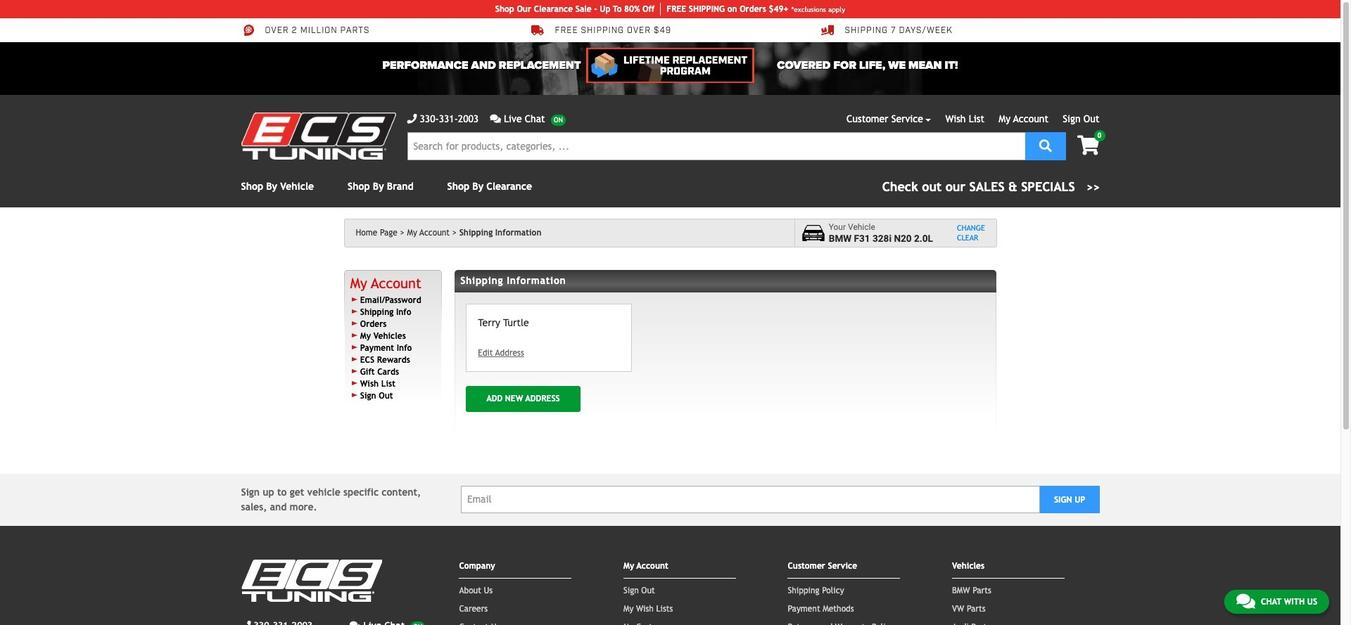 Task type: locate. For each thing, give the bounding box(es) containing it.
1 vertical spatial phone image
[[241, 621, 251, 626]]

search image
[[1039, 139, 1052, 152]]

2 ecs tuning image from the top
[[241, 560, 382, 602]]

1 vertical spatial ecs tuning image
[[241, 560, 382, 602]]

1 horizontal spatial comments image
[[490, 114, 501, 124]]

0 vertical spatial ecs tuning image
[[241, 113, 396, 160]]

comments image for the right phone icon
[[490, 114, 501, 124]]

lifetime replacement program banner image
[[586, 48, 754, 83]]

phone image
[[407, 114, 417, 124], [241, 621, 251, 626]]

0 vertical spatial phone image
[[407, 114, 417, 124]]

comments image
[[490, 114, 501, 124], [350, 621, 361, 626]]

0 vertical spatial comments image
[[490, 114, 501, 124]]

1 vertical spatial comments image
[[350, 621, 361, 626]]

0 horizontal spatial comments image
[[350, 621, 361, 626]]

ecs tuning image
[[241, 113, 396, 160], [241, 560, 382, 602]]



Task type: vqa. For each thing, say whether or not it's contained in the screenshot.
Sign inside Sign up to get vehicle specific content, sales, and more.
no



Task type: describe. For each thing, give the bounding box(es) containing it.
1 ecs tuning image from the top
[[241, 113, 396, 160]]

comments image for the leftmost phone icon
[[350, 621, 361, 626]]

Search text field
[[407, 132, 1025, 160]]

shopping cart image
[[1077, 136, 1099, 156]]

Email email field
[[461, 486, 1040, 514]]

1 horizontal spatial phone image
[[407, 114, 417, 124]]

0 horizontal spatial phone image
[[241, 621, 251, 626]]



